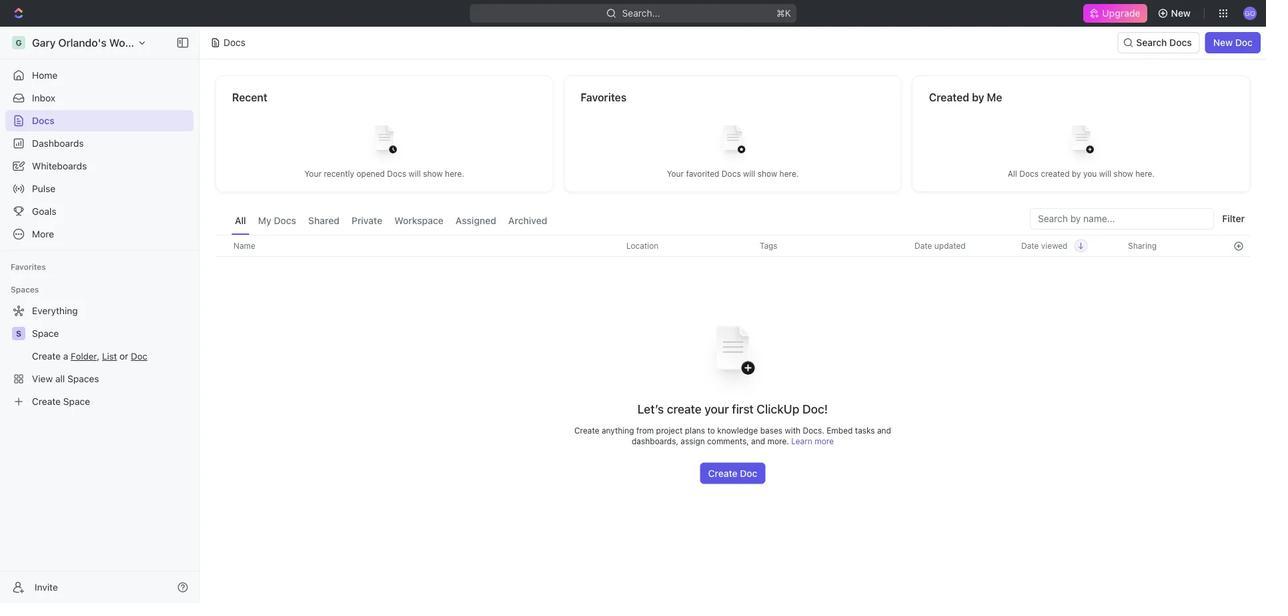 Task type: locate. For each thing, give the bounding box(es) containing it.
view
[[32, 373, 53, 384]]

date left updated
[[915, 241, 932, 251]]

0 horizontal spatial space
[[32, 328, 59, 339]]

create left a at the left
[[32, 351, 61, 362]]

create inside create anything from project plans to knowledge bases with docs. embed tasks and dashboards, assign comments, and more.
[[574, 426, 600, 435]]

show right you
[[1114, 169, 1133, 178]]

docs down inbox
[[32, 115, 54, 126]]

2 horizontal spatial here.
[[1136, 169, 1155, 178]]

viewed
[[1041, 241, 1068, 251]]

by left me
[[972, 91, 984, 104]]

2 your from the left
[[667, 169, 684, 178]]

date left viewed
[[1021, 241, 1039, 251]]

home
[[32, 70, 58, 81]]

inbox
[[32, 92, 55, 103]]

created
[[929, 91, 970, 104]]

1 will from the left
[[409, 169, 421, 178]]

create for create a folder , list or doc
[[32, 351, 61, 362]]

here.
[[445, 169, 464, 178], [780, 169, 799, 178], [1136, 169, 1155, 178]]

1 horizontal spatial date
[[1021, 241, 1039, 251]]

1 horizontal spatial will
[[743, 169, 756, 178]]

tree inside sidebar navigation
[[5, 300, 193, 412]]

0 horizontal spatial your
[[305, 169, 322, 178]]

0 vertical spatial and
[[877, 426, 891, 435]]

1 vertical spatial spaces
[[67, 373, 99, 384]]

space down everything
[[32, 328, 59, 339]]

row
[[216, 235, 1250, 257]]

everything link
[[5, 300, 191, 322]]

1 vertical spatial and
[[751, 437, 765, 446]]

list button
[[102, 351, 117, 362]]

new for new doc
[[1213, 37, 1233, 48]]

3 will from the left
[[1099, 169, 1112, 178]]

your left favorited at the right top
[[667, 169, 684, 178]]

1 vertical spatial new
[[1213, 37, 1233, 48]]

1 vertical spatial by
[[1072, 169, 1081, 178]]

create
[[32, 351, 61, 362], [32, 396, 61, 407], [574, 426, 600, 435], [708, 468, 738, 479]]

doc down the comments,
[[740, 468, 758, 479]]

all left "my" at top
[[235, 215, 246, 226]]

1 your from the left
[[305, 169, 322, 178]]

new inside button
[[1171, 8, 1191, 19]]

0 horizontal spatial show
[[423, 169, 443, 178]]

more button
[[5, 224, 193, 245]]

0 horizontal spatial will
[[409, 169, 421, 178]]

1 show from the left
[[423, 169, 443, 178]]

2 date from the left
[[1021, 241, 1039, 251]]

2 horizontal spatial will
[[1099, 169, 1112, 178]]

tree containing everything
[[5, 300, 193, 412]]

1 vertical spatial workspace
[[394, 215, 444, 226]]

doc for new doc
[[1235, 37, 1253, 48]]

assigned button
[[452, 208, 500, 235]]

docs.
[[803, 426, 825, 435]]

1 horizontal spatial your
[[667, 169, 684, 178]]

docs
[[224, 37, 246, 48], [1170, 37, 1192, 48], [32, 115, 54, 126], [387, 169, 406, 178], [722, 169, 741, 178], [1020, 169, 1039, 178], [274, 215, 296, 226]]

2 vertical spatial doc
[[740, 468, 758, 479]]

doc inside button
[[1235, 37, 1253, 48]]

1 horizontal spatial favorites
[[581, 91, 627, 104]]

doc inside button
[[740, 468, 758, 479]]

1 vertical spatial doc
[[131, 351, 147, 362]]

new doc button
[[1205, 32, 1261, 53]]

space down the view all spaces
[[63, 396, 90, 407]]

doc
[[1235, 37, 1253, 48], [131, 351, 147, 362], [740, 468, 758, 479]]

create doc button
[[700, 463, 766, 484]]

doc for create doc
[[740, 468, 758, 479]]

all
[[1008, 169, 1017, 178], [235, 215, 246, 226]]

spaces down folder on the bottom left
[[67, 373, 99, 384]]

doc down go dropdown button
[[1235, 37, 1253, 48]]

tab list containing all
[[232, 208, 551, 235]]

all button
[[232, 208, 249, 235]]

a
[[63, 351, 68, 362]]

will right opened at top
[[409, 169, 421, 178]]

by left you
[[1072, 169, 1081, 178]]

show up workspace button
[[423, 169, 443, 178]]

to
[[708, 426, 715, 435]]

first
[[732, 402, 754, 416]]

create down view
[[32, 396, 61, 407]]

docs link
[[5, 110, 193, 131]]

0 horizontal spatial workspace
[[109, 36, 165, 49]]

and
[[877, 426, 891, 435], [751, 437, 765, 446]]

and right tasks
[[877, 426, 891, 435]]

2 horizontal spatial doc
[[1235, 37, 1253, 48]]

your for recent
[[305, 169, 322, 178]]

0 vertical spatial all
[[1008, 169, 1017, 178]]

0 horizontal spatial favorites
[[11, 262, 46, 272]]

0 horizontal spatial doc
[[131, 351, 147, 362]]

view all spaces link
[[5, 368, 191, 390]]

1 horizontal spatial workspace
[[394, 215, 444, 226]]

your left "recently"
[[305, 169, 322, 178]]

dashboards,
[[632, 437, 679, 446]]

2 horizontal spatial show
[[1114, 169, 1133, 178]]

create space link
[[5, 391, 191, 412]]

spaces inside tree
[[67, 373, 99, 384]]

learn
[[791, 437, 813, 446]]

my docs
[[258, 215, 296, 226]]

1 horizontal spatial spaces
[[67, 373, 99, 384]]

workspace up home 'link'
[[109, 36, 165, 49]]

1 date from the left
[[915, 241, 932, 251]]

private
[[352, 215, 382, 226]]

plans
[[685, 426, 705, 435]]

and down bases
[[751, 437, 765, 446]]

will down "no favorited docs" image
[[743, 169, 756, 178]]

1 horizontal spatial space
[[63, 396, 90, 407]]

0 horizontal spatial new
[[1171, 8, 1191, 19]]

0 vertical spatial by
[[972, 91, 984, 104]]

no recent docs image
[[358, 115, 411, 168]]

Search by name... text field
[[1038, 209, 1207, 229]]

0 horizontal spatial by
[[972, 91, 984, 104]]

0 horizontal spatial here.
[[445, 169, 464, 178]]

⌘k
[[777, 8, 791, 19]]

0 horizontal spatial date
[[915, 241, 932, 251]]

1 horizontal spatial doc
[[740, 468, 758, 479]]

recent
[[232, 91, 268, 104]]

your
[[305, 169, 322, 178], [667, 169, 684, 178]]

search docs button
[[1118, 32, 1200, 53]]

0 vertical spatial favorites
[[581, 91, 627, 104]]

new for new
[[1171, 8, 1191, 19]]

tree
[[5, 300, 193, 412]]

1 horizontal spatial and
[[877, 426, 891, 435]]

workspace right private
[[394, 215, 444, 226]]

search docs
[[1136, 37, 1192, 48]]

your recently opened docs will show here.
[[305, 169, 464, 178]]

0 vertical spatial workspace
[[109, 36, 165, 49]]

create anything from project plans to knowledge bases with docs. embed tasks and dashboards, assign comments, and more.
[[574, 426, 891, 446]]

pulse link
[[5, 178, 193, 199]]

1 vertical spatial favorites
[[11, 262, 46, 272]]

docs right "my" at top
[[274, 215, 296, 226]]

space
[[32, 328, 59, 339], [63, 396, 90, 407]]

1 horizontal spatial new
[[1213, 37, 1233, 48]]

0 vertical spatial spaces
[[11, 285, 39, 294]]

s
[[16, 329, 21, 338]]

doc right or
[[131, 351, 147, 362]]

view all spaces
[[32, 373, 99, 384]]

my
[[258, 215, 271, 226]]

or
[[119, 351, 128, 362]]

1 horizontal spatial show
[[758, 169, 777, 178]]

by
[[972, 91, 984, 104], [1072, 169, 1081, 178]]

tab list
[[232, 208, 551, 235]]

row containing name
[[216, 235, 1250, 257]]

all left created
[[1008, 169, 1017, 178]]

you
[[1083, 169, 1097, 178]]

0 vertical spatial new
[[1171, 8, 1191, 19]]

all inside button
[[235, 215, 246, 226]]

created
[[1041, 169, 1070, 178]]

create a folder , list or doc
[[32, 351, 147, 362]]

spaces down favorites button
[[11, 285, 39, 294]]

0 horizontal spatial all
[[235, 215, 246, 226]]

learn more link
[[791, 437, 834, 446]]

1 vertical spatial all
[[235, 215, 246, 226]]

1 vertical spatial space
[[63, 396, 90, 407]]

your for favorites
[[667, 169, 684, 178]]

1 horizontal spatial all
[[1008, 169, 1017, 178]]

new inside button
[[1213, 37, 1233, 48]]

with
[[785, 426, 801, 435]]

will right you
[[1099, 169, 1112, 178]]

2 will from the left
[[743, 169, 756, 178]]

1 horizontal spatial by
[[1072, 169, 1081, 178]]

0 vertical spatial doc
[[1235, 37, 1253, 48]]

create left anything
[[574, 426, 600, 435]]

show down "no favorited docs" image
[[758, 169, 777, 178]]

sidebar navigation
[[0, 27, 202, 603]]

your
[[705, 402, 729, 416]]

let's create your first clickup doc!
[[638, 402, 828, 416]]

docs inside sidebar navigation
[[32, 115, 54, 126]]

create inside button
[[708, 468, 738, 479]]

1 horizontal spatial here.
[[780, 169, 799, 178]]

filter
[[1223, 213, 1245, 224]]

create down the comments,
[[708, 468, 738, 479]]

tasks
[[855, 426, 875, 435]]



Task type: vqa. For each thing, say whether or not it's contained in the screenshot.
will to the left
yes



Task type: describe. For each thing, give the bounding box(es) containing it.
location
[[627, 241, 659, 251]]

3 show from the left
[[1114, 169, 1133, 178]]

all docs created by you will show here.
[[1008, 169, 1155, 178]]

gary
[[32, 36, 56, 49]]

everything
[[32, 305, 78, 316]]

,
[[97, 351, 100, 362]]

bases
[[760, 426, 783, 435]]

docs left created
[[1020, 169, 1039, 178]]

list
[[102, 351, 117, 362]]

create
[[667, 402, 702, 416]]

archived
[[508, 215, 547, 226]]

me
[[987, 91, 1003, 104]]

create doc
[[708, 468, 758, 479]]

search
[[1136, 37, 1167, 48]]

search...
[[622, 8, 660, 19]]

goals link
[[5, 201, 193, 222]]

tags
[[760, 241, 778, 251]]

name
[[234, 241, 255, 251]]

workspace inside button
[[394, 215, 444, 226]]

all
[[55, 373, 65, 384]]

more
[[32, 229, 54, 240]]

assigned
[[456, 215, 496, 226]]

recently
[[324, 169, 354, 178]]

new doc
[[1213, 37, 1253, 48]]

date for date viewed
[[1021, 241, 1039, 251]]

docs right opened at top
[[387, 169, 406, 178]]

home link
[[5, 65, 193, 86]]

all for all
[[235, 215, 246, 226]]

0 horizontal spatial and
[[751, 437, 765, 446]]

no favorited docs image
[[706, 115, 760, 168]]

g
[[16, 38, 22, 47]]

doc button
[[131, 351, 147, 362]]

dashboards link
[[5, 133, 193, 154]]

opened
[[357, 169, 385, 178]]

date updated button
[[907, 236, 974, 256]]

folder
[[71, 351, 97, 362]]

space link
[[32, 323, 191, 344]]

sharing
[[1128, 241, 1157, 251]]

archived button
[[505, 208, 551, 235]]

date viewed button
[[1013, 236, 1088, 256]]

knowledge
[[717, 426, 758, 435]]

whiteboards link
[[5, 155, 193, 177]]

create for create doc
[[708, 468, 738, 479]]

favorites button
[[5, 259, 51, 275]]

0 vertical spatial space
[[32, 328, 59, 339]]

updated
[[935, 241, 966, 251]]

favorites inside button
[[11, 262, 46, 272]]

new button
[[1153, 3, 1199, 24]]

whiteboards
[[32, 160, 87, 171]]

go button
[[1240, 3, 1261, 24]]

pulse
[[32, 183, 55, 194]]

inbox link
[[5, 87, 193, 109]]

private button
[[348, 208, 386, 235]]

clickup
[[757, 402, 800, 416]]

2 here. from the left
[[780, 169, 799, 178]]

let's
[[638, 402, 664, 416]]

your favorited docs will show here.
[[667, 169, 799, 178]]

anything
[[602, 426, 634, 435]]

workspace inside sidebar navigation
[[109, 36, 165, 49]]

docs right search
[[1170, 37, 1192, 48]]

more
[[815, 437, 834, 446]]

shared
[[308, 215, 340, 226]]

date viewed
[[1021, 241, 1068, 251]]

dashboards
[[32, 138, 84, 149]]

docs right favorited at the right top
[[722, 169, 741, 178]]

let's create your first clickup doc! table
[[216, 235, 1250, 484]]

project
[[656, 426, 683, 435]]

no data image
[[693, 308, 773, 401]]

filter button
[[1217, 208, 1250, 230]]

no created by me docs image
[[1055, 115, 1108, 168]]

date updated
[[915, 241, 966, 251]]

from
[[636, 426, 654, 435]]

folder button
[[71, 351, 97, 362]]

go
[[1245, 9, 1255, 17]]

0 horizontal spatial spaces
[[11, 285, 39, 294]]

2 show from the left
[[758, 169, 777, 178]]

more.
[[768, 437, 789, 446]]

gary orlando's workspace
[[32, 36, 165, 49]]

create space
[[32, 396, 90, 407]]

date for date updated
[[915, 241, 932, 251]]

comments,
[[707, 437, 749, 446]]

let's create your first clickup doc! row
[[216, 308, 1250, 484]]

invite
[[35, 582, 58, 593]]

filter button
[[1217, 208, 1250, 230]]

doc!
[[803, 402, 828, 416]]

doc inside create a folder , list or doc
[[131, 351, 147, 362]]

favorited
[[686, 169, 720, 178]]

space, , element
[[12, 327, 25, 340]]

shared button
[[305, 208, 343, 235]]

1 here. from the left
[[445, 169, 464, 178]]

upgrade link
[[1084, 4, 1147, 23]]

create for create anything from project plans to knowledge bases with docs. embed tasks and dashboards, assign comments, and more.
[[574, 426, 600, 435]]

embed
[[827, 426, 853, 435]]

created by me
[[929, 91, 1003, 104]]

create for create space
[[32, 396, 61, 407]]

upgrade
[[1102, 8, 1141, 19]]

all for all docs created by you will show here.
[[1008, 169, 1017, 178]]

3 here. from the left
[[1136, 169, 1155, 178]]

orlando's
[[58, 36, 107, 49]]

goals
[[32, 206, 56, 217]]

gary orlando's workspace, , element
[[12, 36, 25, 49]]

my docs button
[[255, 208, 300, 235]]

workspace button
[[391, 208, 447, 235]]

docs up recent
[[224, 37, 246, 48]]



